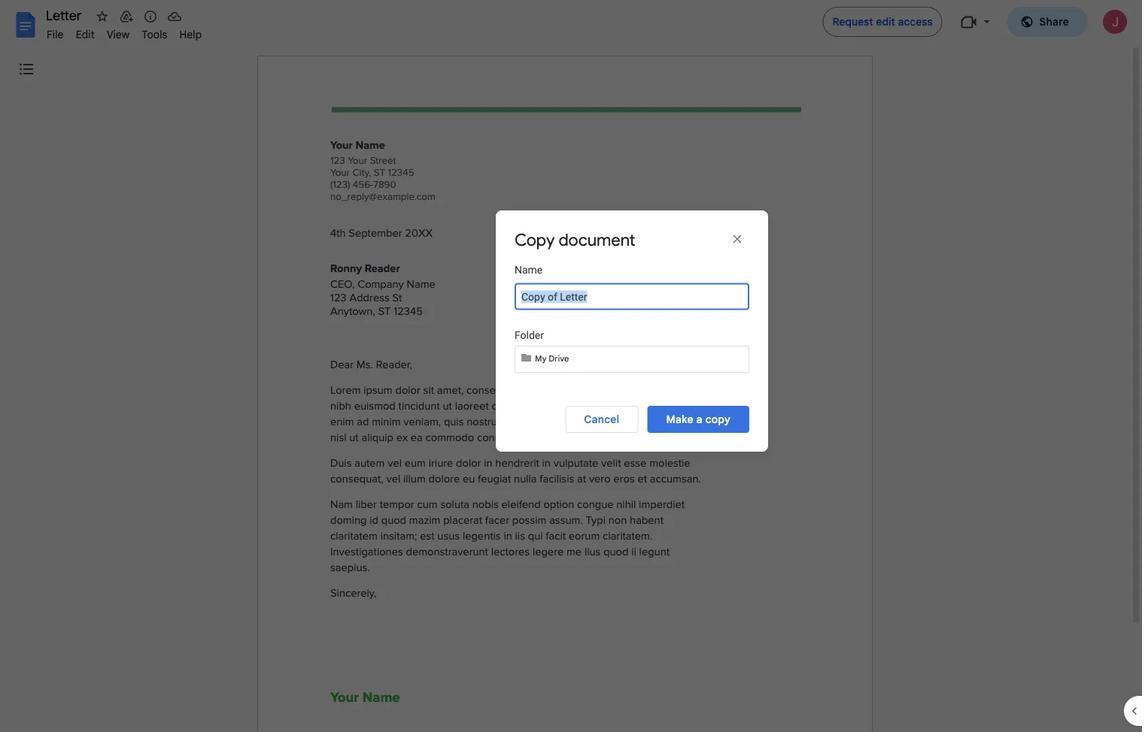 Task type: locate. For each thing, give the bounding box(es) containing it.
cancel
[[584, 413, 620, 426]]

drive
[[549, 354, 569, 364]]

make a copy
[[666, 413, 731, 426]]

Name text field
[[515, 283, 749, 310]]

menu bar banner
[[0, 0, 1142, 733]]

copy
[[705, 413, 731, 426]]

my
[[535, 354, 547, 364]]

document
[[559, 229, 635, 251]]

letter
[[46, 7, 82, 24]]

make a copy button
[[647, 406, 749, 433]]

folder
[[515, 330, 544, 342]]

my drive button
[[515, 346, 749, 373]]

menu bar inside menu bar banner
[[41, 20, 208, 44]]

copy document dialog
[[496, 211, 768, 452]]

menu bar
[[41, 20, 208, 44]]



Task type: vqa. For each thing, say whether or not it's contained in the screenshot.
THE NAME
yes



Task type: describe. For each thing, give the bounding box(es) containing it.
edit
[[876, 15, 895, 28]]

a
[[696, 413, 703, 426]]

copy document application
[[0, 0, 1142, 733]]

share. anyone with the link. anyone who has the link can access. no sign-in required. image
[[1020, 15, 1033, 28]]

name
[[515, 264, 543, 276]]

my drive
[[535, 354, 569, 364]]

access
[[898, 15, 933, 28]]

request
[[833, 15, 873, 28]]

copy document heading
[[515, 229, 665, 251]]

request edit access
[[833, 15, 933, 28]]

Star checkbox
[[92, 6, 113, 27]]

letter element
[[41, 6, 1142, 29]]

cancel button
[[565, 406, 638, 433]]

request edit access button
[[823, 7, 942, 37]]

make
[[666, 413, 693, 426]]

copy
[[515, 229, 555, 251]]

copy document
[[515, 229, 635, 251]]



